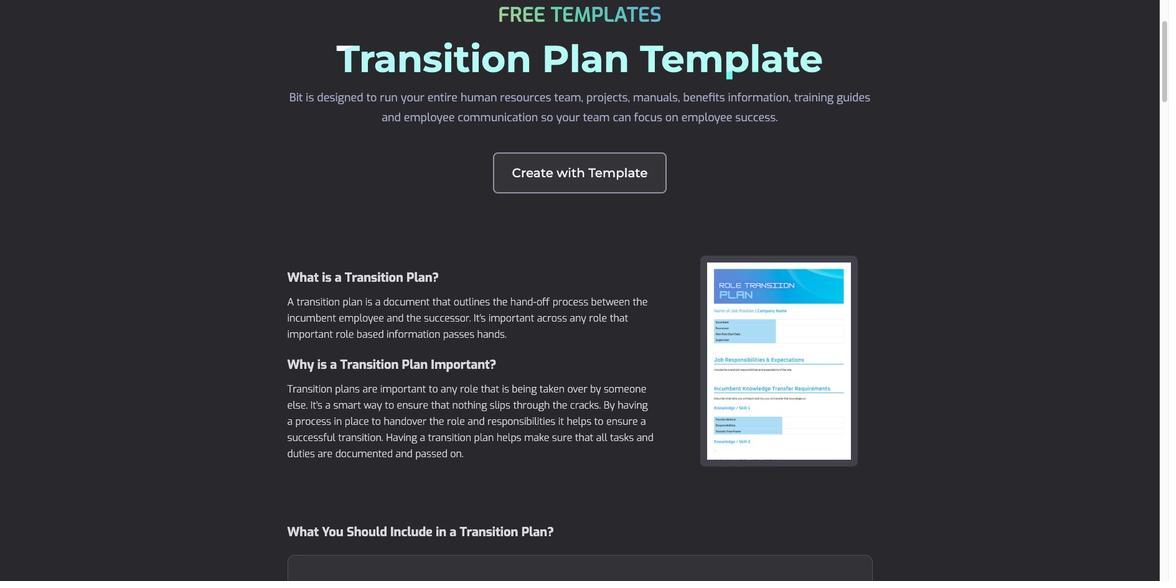 Task type: locate. For each thing, give the bounding box(es) containing it.
0 horizontal spatial plan?
[[407, 270, 439, 287]]

template
[[640, 36, 824, 82], [589, 166, 648, 181]]

in inside transition plans are important to any role that is being taken over by someone else. it's a smart way to ensure that nothing slips through the cracks. by having a process in place to handover the role and responsibilities it helps to ensure a successful transition. having a transition plan helps make sure that all tasks and duties are documented and passed on.
[[334, 415, 342, 429]]

what left you
[[287, 525, 319, 542]]

are down successful
[[318, 448, 333, 461]]

plan?
[[407, 270, 439, 287], [522, 525, 554, 542]]

transition inside transition plans are important to any role that is being taken over by someone else. it's a smart way to ensure that nothing slips through the cracks. by having a process in place to handover the role and responsibilities it helps to ensure a successful transition. having a transition plan helps make sure that all tasks and duties are documented and passed on.
[[428, 432, 472, 445]]

2 vertical spatial important
[[380, 383, 426, 396]]

role
[[589, 312, 608, 325], [336, 328, 354, 341], [460, 383, 478, 396], [447, 415, 465, 429]]

the left hand-
[[493, 296, 508, 309]]

0 vertical spatial any
[[570, 312, 587, 325]]

helps down the responsibilities
[[497, 432, 522, 445]]

0 horizontal spatial transition
[[297, 296, 340, 309]]

can
[[613, 110, 631, 125]]

is down what is a transition plan?
[[365, 296, 373, 309]]

and down document
[[387, 312, 404, 325]]

is inside bit is designed to run your entire human resources team, projects, manuals, benefits information, training guides and employee communication so your team can focus on employee success.
[[306, 90, 314, 105]]

important down hand-
[[489, 312, 535, 325]]

to right way
[[385, 399, 394, 412]]

off
[[537, 296, 550, 309]]

1 vertical spatial helps
[[497, 432, 522, 445]]

0 horizontal spatial are
[[318, 448, 333, 461]]

and down having
[[396, 448, 413, 461]]

0 vertical spatial in
[[334, 415, 342, 429]]

over
[[568, 383, 588, 396]]

1 vertical spatial any
[[441, 383, 458, 396]]

0 vertical spatial transition
[[297, 296, 340, 309]]

plan inside 'a transition plan is a document that outlines the hand-off process between the incumbent employee and the successor. it's important across any role that important role based information passes hands.'
[[343, 296, 363, 309]]

a transition plan is a document that outlines the hand-off process between the incumbent employee and the successor. it's important across any role that important role based information passes hands.
[[287, 296, 648, 341]]

0 horizontal spatial your
[[401, 90, 425, 105]]

important
[[489, 312, 535, 325], [287, 328, 333, 341], [380, 383, 426, 396]]

transition plans are important to any role that is being taken over by someone else. it's a smart way to ensure that nothing slips through the cracks. by having a process in place to handover the role and responsibilities it helps to ensure a successful transition. having a transition plan helps make sure that all tasks and duties are documented and passed on.
[[287, 383, 654, 461]]

plans
[[335, 383, 360, 396]]

is for what
[[322, 270, 332, 287]]

employee down 'entire'
[[404, 110, 455, 125]]

information,
[[729, 90, 792, 105]]

process up across
[[553, 296, 589, 309]]

0 vertical spatial process
[[553, 296, 589, 309]]

to inside bit is designed to run your entire human resources team, projects, manuals, benefits information, training guides and employee communication so your team can focus on employee success.
[[367, 90, 377, 105]]

1 horizontal spatial plan
[[474, 432, 494, 445]]

template for create with template
[[589, 166, 648, 181]]

to down the important?
[[429, 383, 438, 396]]

1 horizontal spatial important
[[380, 383, 426, 396]]

being
[[512, 383, 537, 396]]

1 horizontal spatial plan?
[[522, 525, 554, 542]]

0 vertical spatial it's
[[474, 312, 486, 325]]

passed
[[416, 448, 448, 461]]

0 horizontal spatial employee
[[339, 312, 384, 325]]

1 what from the top
[[287, 270, 319, 287]]

any inside 'a transition plan is a document that outlines the hand-off process between the incumbent employee and the successor. it's important across any role that important role based information passes hands.'
[[570, 312, 587, 325]]

0 vertical spatial template
[[640, 36, 824, 82]]

create with template
[[512, 166, 648, 181]]

1 vertical spatial important
[[287, 328, 333, 341]]

across
[[537, 312, 567, 325]]

0 vertical spatial plan?
[[407, 270, 439, 287]]

is for bit
[[306, 90, 314, 105]]

plan
[[542, 36, 630, 82], [402, 357, 428, 374]]

0 horizontal spatial important
[[287, 328, 333, 341]]

a
[[335, 270, 342, 287], [375, 296, 381, 309], [330, 357, 337, 374], [325, 399, 331, 412], [287, 415, 293, 429], [641, 415, 646, 429], [420, 432, 426, 445], [450, 525, 457, 542]]

0 horizontal spatial any
[[441, 383, 458, 396]]

template right with in the top of the page
[[589, 166, 648, 181]]

why is a transition plan important?
[[287, 357, 497, 374]]

1 vertical spatial in
[[436, 525, 447, 542]]

communication
[[458, 110, 538, 125]]

the
[[493, 296, 508, 309], [633, 296, 648, 309], [407, 312, 421, 325], [553, 399, 568, 412], [430, 415, 444, 429]]

1 vertical spatial template
[[589, 166, 648, 181]]

are
[[363, 383, 378, 396], [318, 448, 333, 461]]

transition
[[297, 296, 340, 309], [428, 432, 472, 445]]

0 vertical spatial your
[[401, 90, 425, 105]]

1 horizontal spatial process
[[553, 296, 589, 309]]

template up benefits
[[640, 36, 824, 82]]

and inside 'a transition plan is a document that outlines the hand-off process between the incumbent employee and the successor. it's important across any role that important role based information passes hands.'
[[387, 312, 404, 325]]

any up nothing
[[441, 383, 458, 396]]

so
[[541, 110, 553, 125]]

what
[[287, 270, 319, 287], [287, 525, 319, 542]]

any inside transition plans are important to any role that is being taken over by someone else. it's a smart way to ensure that nothing slips through the cracks. by having a process in place to handover the role and responsibilities it helps to ensure a successful transition. having a transition plan helps make sure that all tasks and duties are documented and passed on.
[[441, 383, 458, 396]]

1 vertical spatial your
[[557, 110, 580, 125]]

1 vertical spatial what
[[287, 525, 319, 542]]

to up all
[[595, 415, 604, 429]]

training
[[795, 90, 834, 105]]

transition up incumbent
[[297, 296, 340, 309]]

employee down benefits
[[682, 110, 733, 125]]

nothing
[[453, 399, 487, 412]]

0 vertical spatial ensure
[[397, 399, 429, 412]]

that up successor.
[[433, 296, 451, 309]]

1 horizontal spatial helps
[[567, 415, 592, 429]]

a down what is a transition plan?
[[375, 296, 381, 309]]

transition up on.
[[428, 432, 472, 445]]

1 horizontal spatial your
[[557, 110, 580, 125]]

1 vertical spatial transition
[[428, 432, 472, 445]]

plan
[[343, 296, 363, 309], [474, 432, 494, 445]]

1 horizontal spatial plan
[[542, 36, 630, 82]]

1 horizontal spatial are
[[363, 383, 378, 396]]

0 horizontal spatial process
[[296, 415, 331, 429]]

2 horizontal spatial important
[[489, 312, 535, 325]]

process
[[553, 296, 589, 309], [296, 415, 331, 429]]

that
[[433, 296, 451, 309], [610, 312, 629, 325], [481, 383, 500, 396], [431, 399, 450, 412], [575, 432, 594, 445]]

to down way
[[372, 415, 381, 429]]

in right include
[[436, 525, 447, 542]]

it's inside transition plans are important to any role that is being taken over by someone else. it's a smart way to ensure that nothing slips through the cracks. by having a process in place to handover the role and responsibilities it helps to ensure a successful transition. having a transition plan helps make sure that all tasks and duties are documented and passed on.
[[311, 399, 323, 412]]

make
[[524, 432, 550, 445]]

are up way
[[363, 383, 378, 396]]

to left run
[[367, 90, 377, 105]]

process up successful
[[296, 415, 331, 429]]

helps down cracks.
[[567, 415, 592, 429]]

is up the slips
[[502, 383, 510, 396]]

a up plans
[[330, 357, 337, 374]]

1 vertical spatial ensure
[[607, 415, 638, 429]]

1 horizontal spatial it's
[[474, 312, 486, 325]]

is right bit
[[306, 90, 314, 105]]

in down smart
[[334, 415, 342, 429]]

transition inside transition plans are important to any role that is being taken over by someone else. it's a smart way to ensure that nothing slips through the cracks. by having a process in place to handover the role and responsibilities it helps to ensure a successful transition. having a transition plan helps make sure that all tasks and duties are documented and passed on.
[[287, 383, 333, 396]]

and
[[382, 110, 401, 125], [387, 312, 404, 325], [468, 415, 485, 429], [637, 432, 654, 445], [396, 448, 413, 461]]

is up incumbent
[[322, 270, 332, 287]]

transition.
[[338, 432, 384, 445]]

a up incumbent
[[335, 270, 342, 287]]

your right run
[[401, 90, 425, 105]]

a
[[287, 296, 294, 309]]

it's
[[474, 312, 486, 325], [311, 399, 323, 412]]

responsibilities
[[488, 415, 556, 429]]

team,
[[555, 90, 584, 105]]

guides
[[837, 90, 871, 105]]

0 horizontal spatial it's
[[311, 399, 323, 412]]

1 vertical spatial process
[[296, 415, 331, 429]]

0 vertical spatial are
[[363, 383, 378, 396]]

0 vertical spatial plan
[[343, 296, 363, 309]]

manuals,
[[633, 90, 681, 105]]

ensure
[[397, 399, 429, 412], [607, 415, 638, 429]]

is
[[306, 90, 314, 105], [322, 270, 332, 287], [365, 296, 373, 309], [318, 357, 327, 374], [502, 383, 510, 396]]

plan inside transition plans are important to any role that is being taken over by someone else. it's a smart way to ensure that nothing slips through the cracks. by having a process in place to handover the role and responsibilities it helps to ensure a successful transition. having a transition plan helps make sure that all tasks and duties are documented and passed on.
[[474, 432, 494, 445]]

your
[[401, 90, 425, 105], [557, 110, 580, 125]]

1 vertical spatial plan
[[474, 432, 494, 445]]

employee
[[404, 110, 455, 125], [682, 110, 733, 125], [339, 312, 384, 325]]

transition
[[337, 36, 532, 82], [345, 270, 404, 287], [340, 357, 399, 374], [287, 383, 333, 396], [460, 525, 519, 542]]

it's right else.
[[311, 399, 323, 412]]

what up a on the bottom left of the page
[[287, 270, 319, 287]]

and down run
[[382, 110, 401, 125]]

plan down nothing
[[474, 432, 494, 445]]

is right why
[[318, 357, 327, 374]]

helps
[[567, 415, 592, 429], [497, 432, 522, 445]]

that left all
[[575, 432, 594, 445]]

plan up team,
[[542, 36, 630, 82]]

0 horizontal spatial plan
[[402, 357, 428, 374]]

1 horizontal spatial any
[[570, 312, 587, 325]]

2 horizontal spatial employee
[[682, 110, 733, 125]]

that left nothing
[[431, 399, 450, 412]]

in
[[334, 415, 342, 429], [436, 525, 447, 542]]

way
[[364, 399, 382, 412]]

hand-
[[511, 296, 537, 309]]

2 what from the top
[[287, 525, 319, 542]]

duties
[[287, 448, 315, 461]]

plan down what is a transition plan?
[[343, 296, 363, 309]]

your down team,
[[557, 110, 580, 125]]

successful
[[287, 432, 336, 445]]

success.
[[736, 110, 779, 125]]

create with template link
[[494, 153, 667, 194]]

handover
[[384, 415, 427, 429]]

document
[[384, 296, 430, 309]]

1 vertical spatial it's
[[311, 399, 323, 412]]

it's down outlines
[[474, 312, 486, 325]]

a left smart
[[325, 399, 331, 412]]

why
[[287, 357, 314, 374]]

process inside transition plans are important to any role that is being taken over by someone else. it's a smart way to ensure that nothing slips through the cracks. by having a process in place to handover the role and responsibilities it helps to ensure a successful transition. having a transition plan helps make sure that all tasks and duties are documented and passed on.
[[296, 415, 331, 429]]

successor.
[[424, 312, 471, 325]]

all
[[597, 432, 608, 445]]

important down incumbent
[[287, 328, 333, 341]]

with
[[557, 166, 585, 181]]

on
[[666, 110, 679, 125]]

0 vertical spatial what
[[287, 270, 319, 287]]

ensure up tasks
[[607, 415, 638, 429]]

passes
[[443, 328, 475, 341]]

free templates
[[499, 2, 662, 28]]

process inside 'a transition plan is a document that outlines the hand-off process between the incumbent employee and the successor. it's important across any role that important role based information passes hands.'
[[553, 296, 589, 309]]

the right handover
[[430, 415, 444, 429]]

0 horizontal spatial ensure
[[397, 399, 429, 412]]

by
[[604, 399, 615, 412]]

a down else.
[[287, 415, 293, 429]]

employee up based
[[339, 312, 384, 325]]

ensure up handover
[[397, 399, 429, 412]]

plan down information
[[402, 357, 428, 374]]

0 horizontal spatial plan
[[343, 296, 363, 309]]

any
[[570, 312, 587, 325], [441, 383, 458, 396]]

include
[[391, 525, 433, 542]]

it's inside 'a transition plan is a document that outlines the hand-off process between the incumbent employee and the successor. it's important across any role that important role based information passes hands.'
[[474, 312, 486, 325]]

any right across
[[570, 312, 587, 325]]

free
[[499, 2, 546, 28]]

1 horizontal spatial transition
[[428, 432, 472, 445]]

important down the why is a transition plan important?
[[380, 383, 426, 396]]

0 horizontal spatial in
[[334, 415, 342, 429]]



Task type: describe. For each thing, give the bounding box(es) containing it.
the right the between
[[633, 296, 648, 309]]

human
[[461, 90, 497, 105]]

run
[[380, 90, 398, 105]]

transition plan template image
[[701, 256, 858, 467]]

1 horizontal spatial in
[[436, 525, 447, 542]]

what is a transition plan?
[[287, 270, 439, 287]]

is inside transition plans are important to any role that is being taken over by someone else. it's a smart way to ensure that nothing slips through the cracks. by having a process in place to handover the role and responsibilities it helps to ensure a successful transition. having a transition plan helps make sure that all tasks and duties are documented and passed on.
[[502, 383, 510, 396]]

entire
[[428, 90, 458, 105]]

0 vertical spatial plan
[[542, 36, 630, 82]]

what for what you should include in a transition plan?
[[287, 525, 319, 542]]

tasks
[[610, 432, 634, 445]]

important inside transition plans are important to any role that is being taken over by someone else. it's a smart way to ensure that nothing slips through the cracks. by having a process in place to handover the role and responsibilities it helps to ensure a successful transition. having a transition plan helps make sure that all tasks and duties are documented and passed on.
[[380, 383, 426, 396]]

resources
[[500, 90, 552, 105]]

a up passed
[[420, 432, 426, 445]]

someone
[[604, 383, 647, 396]]

transition inside 'a transition plan is a document that outlines the hand-off process between the incumbent employee and the successor. it's important across any role that important role based information passes hands.'
[[297, 296, 340, 309]]

incumbent
[[287, 312, 336, 325]]

is inside 'a transition plan is a document that outlines the hand-off process between the incumbent employee and the successor. it's important across any role that important role based information passes hands.'
[[365, 296, 373, 309]]

a down having
[[641, 415, 646, 429]]

the up information
[[407, 312, 421, 325]]

0 vertical spatial important
[[489, 312, 535, 325]]

having
[[386, 432, 417, 445]]

and down nothing
[[468, 415, 485, 429]]

1 horizontal spatial ensure
[[607, 415, 638, 429]]

role down the between
[[589, 312, 608, 325]]

should
[[347, 525, 387, 542]]

is for why
[[318, 357, 327, 374]]

based
[[357, 328, 384, 341]]

hands.
[[477, 328, 507, 341]]

bit is designed to run your entire human resources team, projects, manuals, benefits information, training guides and employee communication so your team can focus on employee success.
[[290, 90, 871, 125]]

information
[[387, 328, 441, 341]]

and inside bit is designed to run your entire human resources team, projects, manuals, benefits information, training guides and employee communication so your team can focus on employee success.
[[382, 110, 401, 125]]

role left based
[[336, 328, 354, 341]]

else.
[[287, 399, 308, 412]]

place
[[345, 415, 369, 429]]

documented
[[336, 448, 393, 461]]

and right tasks
[[637, 432, 654, 445]]

bit
[[290, 90, 303, 105]]

benefits
[[684, 90, 725, 105]]

1 horizontal spatial employee
[[404, 110, 455, 125]]

it
[[559, 415, 564, 429]]

sure
[[552, 432, 573, 445]]

slips
[[490, 399, 511, 412]]

important?
[[431, 357, 497, 374]]

a right include
[[450, 525, 457, 542]]

what you should include in a transition plan?
[[287, 525, 554, 542]]

focus
[[634, 110, 663, 125]]

employee inside 'a transition plan is a document that outlines the hand-off process between the incumbent employee and the successor. it's important across any role that important role based information passes hands.'
[[339, 312, 384, 325]]

designed
[[317, 90, 364, 105]]

1 vertical spatial plan?
[[522, 525, 554, 542]]

having
[[618, 399, 648, 412]]

smart
[[334, 399, 361, 412]]

create
[[512, 166, 554, 181]]

cracks.
[[570, 399, 601, 412]]

transition plan template
[[337, 36, 824, 82]]

0 vertical spatial helps
[[567, 415, 592, 429]]

by
[[591, 383, 601, 396]]

1 vertical spatial plan
[[402, 357, 428, 374]]

outlines
[[454, 296, 490, 309]]

that up the slips
[[481, 383, 500, 396]]

you
[[322, 525, 344, 542]]

the up it on the bottom left of page
[[553, 399, 568, 412]]

through
[[514, 399, 550, 412]]

team
[[583, 110, 610, 125]]

role down nothing
[[447, 415, 465, 429]]

taken
[[540, 383, 565, 396]]

a inside 'a transition plan is a document that outlines the hand-off process between the incumbent employee and the successor. it's important across any role that important role based information passes hands.'
[[375, 296, 381, 309]]

projects,
[[587, 90, 630, 105]]

1 vertical spatial are
[[318, 448, 333, 461]]

templates
[[551, 2, 662, 28]]

0 horizontal spatial helps
[[497, 432, 522, 445]]

that down the between
[[610, 312, 629, 325]]

between
[[591, 296, 630, 309]]

what for what is a transition plan?
[[287, 270, 319, 287]]

role up nothing
[[460, 383, 478, 396]]

on.
[[450, 448, 464, 461]]

template for transition plan template
[[640, 36, 824, 82]]



Task type: vqa. For each thing, say whether or not it's contained in the screenshot.
the topmost 'important'
yes



